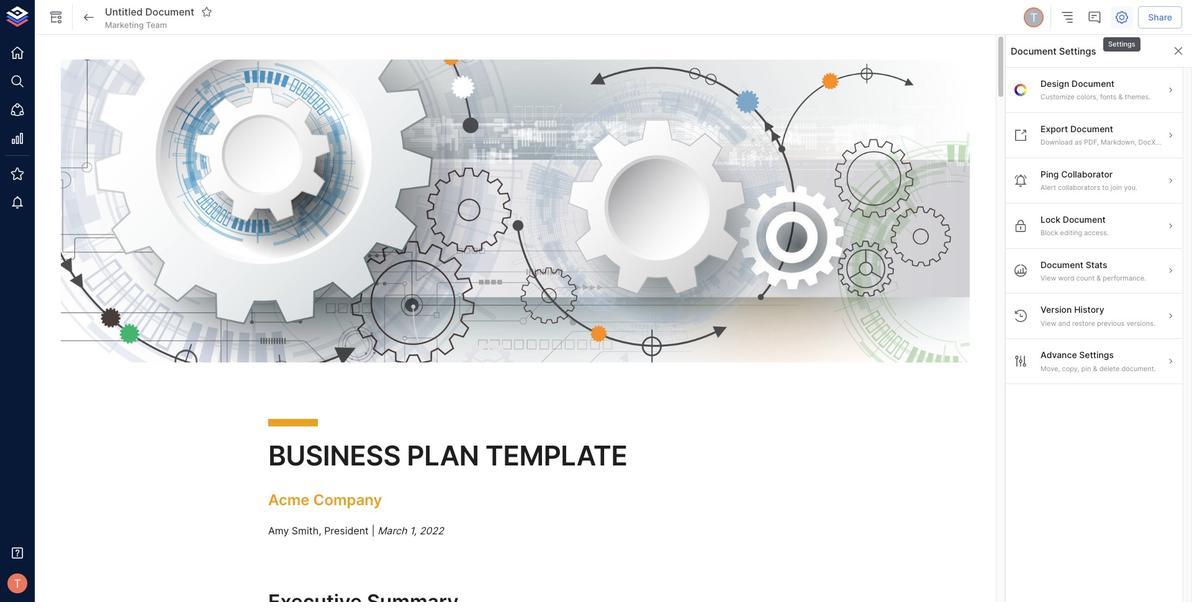 Task type: describe. For each thing, give the bounding box(es) containing it.
markdown,
[[1101, 138, 1137, 147]]

marketing
[[105, 20, 144, 30]]

team
[[146, 20, 167, 30]]

marketing team link
[[105, 19, 167, 30]]

& for settings
[[1093, 364, 1098, 373]]

document inside document stats view word count & performance.
[[1041, 259, 1084, 270]]

versions.
[[1127, 319, 1156, 328]]

as
[[1075, 138, 1082, 147]]

acme company
[[268, 491, 382, 509]]

ping
[[1041, 169, 1059, 179]]

view for version history
[[1041, 319, 1057, 328]]

acme
[[268, 491, 310, 509]]

settings inside tooltip
[[1108, 40, 1136, 48]]

document for export
[[1071, 124, 1113, 134]]

president
[[324, 525, 369, 537]]

amy smith, president | march 1, 2022
[[268, 525, 444, 537]]

share button
[[1138, 6, 1182, 29]]

& for document
[[1119, 93, 1123, 102]]

1 vertical spatial t button
[[4, 570, 31, 597]]

& for stats
[[1097, 274, 1101, 283]]

document for design
[[1072, 78, 1115, 89]]

design
[[1041, 78, 1070, 89]]

block
[[1041, 229, 1058, 237]]

lock
[[1041, 214, 1061, 225]]

design document customize colors, fonts & themes.
[[1041, 78, 1151, 102]]

document for lock
[[1063, 214, 1106, 225]]

settings tooltip
[[1102, 29, 1142, 53]]

amy
[[268, 525, 289, 537]]

restore
[[1072, 319, 1095, 328]]

access.
[[1084, 229, 1109, 237]]

document for untitled
[[145, 5, 194, 18]]

business
[[268, 439, 401, 472]]

themes.
[[1125, 93, 1151, 102]]

collaborators
[[1058, 183, 1101, 192]]

version history view and restore previous versions.
[[1041, 305, 1156, 328]]

t for bottommost "t" button
[[14, 577, 21, 590]]

settings for document settings
[[1059, 45, 1096, 57]]

you.
[[1124, 183, 1138, 192]]

pin
[[1082, 364, 1091, 373]]

settings image
[[1115, 10, 1130, 25]]

plan
[[407, 439, 479, 472]]

previous
[[1097, 319, 1125, 328]]

to
[[1102, 183, 1109, 192]]



Task type: locate. For each thing, give the bounding box(es) containing it.
untitled
[[105, 5, 143, 18]]

view inside document stats view word count & performance.
[[1041, 274, 1057, 283]]

alert
[[1041, 183, 1056, 192]]

& right count
[[1097, 274, 1101, 283]]

document up colors,
[[1072, 78, 1115, 89]]

favorite image
[[201, 6, 212, 17]]

marketing team
[[105, 20, 167, 30]]

view
[[1041, 274, 1057, 283], [1041, 319, 1057, 328]]

1 horizontal spatial t button
[[1022, 6, 1046, 29]]

settings for advance settings move, copy, pin & delete document.
[[1080, 350, 1114, 360]]

document up the design
[[1011, 45, 1057, 57]]

|
[[372, 525, 375, 537]]

document.
[[1122, 364, 1156, 373]]

go back image
[[81, 10, 96, 25]]

view inside version history view and restore previous versions.
[[1041, 319, 1057, 328]]

0 vertical spatial t button
[[1022, 6, 1046, 29]]

document up access.
[[1063, 214, 1106, 225]]

t for the topmost "t" button
[[1030, 10, 1038, 24]]

download
[[1041, 138, 1073, 147]]

version
[[1041, 305, 1072, 315]]

document up the word
[[1041, 259, 1084, 270]]

company
[[313, 491, 382, 509]]

document inside design document customize colors, fonts & themes.
[[1072, 78, 1115, 89]]

march
[[378, 525, 407, 537]]

2 view from the top
[[1041, 319, 1057, 328]]

history
[[1074, 305, 1105, 315]]

1 view from the top
[[1041, 274, 1057, 283]]

document up pdf,
[[1071, 124, 1113, 134]]

collaborator
[[1061, 169, 1113, 179]]

comments image
[[1088, 10, 1102, 25]]

colors,
[[1077, 93, 1098, 102]]

ping collaborator alert collaborators to join you.
[[1041, 169, 1138, 192]]

& right fonts
[[1119, 93, 1123, 102]]

word
[[1058, 274, 1075, 283]]

1 vertical spatial view
[[1041, 319, 1057, 328]]

0 vertical spatial &
[[1119, 93, 1123, 102]]

table of contents image
[[1060, 10, 1075, 25]]

document stats view word count & performance.
[[1041, 259, 1146, 283]]

document
[[145, 5, 194, 18], [1011, 45, 1057, 57], [1072, 78, 1115, 89], [1071, 124, 1113, 134], [1063, 214, 1106, 225], [1041, 259, 1084, 270]]

2 vertical spatial &
[[1093, 364, 1098, 373]]

share
[[1148, 12, 1172, 22]]

business plan template
[[268, 439, 627, 472]]

pdf,
[[1084, 138, 1099, 147]]

export document download as pdf, markdown, docx...
[[1041, 124, 1162, 147]]

settings down settings 'icon'
[[1108, 40, 1136, 48]]

document up team at the left top of the page
[[145, 5, 194, 18]]

settings
[[1108, 40, 1136, 48], [1059, 45, 1096, 57], [1080, 350, 1114, 360]]

t
[[1030, 10, 1038, 24], [14, 577, 21, 590]]

0 vertical spatial view
[[1041, 274, 1057, 283]]

editing
[[1060, 229, 1082, 237]]

settings down 'table of contents' 'icon'
[[1059, 45, 1096, 57]]

view left the word
[[1041, 274, 1057, 283]]

and
[[1058, 319, 1071, 328]]

& right pin
[[1093, 364, 1098, 373]]

document settings
[[1011, 45, 1096, 57]]

&
[[1119, 93, 1123, 102], [1097, 274, 1101, 283], [1093, 364, 1098, 373]]

join
[[1111, 183, 1122, 192]]

document inside export document download as pdf, markdown, docx...
[[1071, 124, 1113, 134]]

fonts
[[1100, 93, 1117, 102]]

performance.
[[1103, 274, 1146, 283]]

template
[[485, 439, 627, 472]]

settings inside advance settings move, copy, pin & delete document.
[[1080, 350, 1114, 360]]

1,
[[410, 525, 417, 537]]

delete
[[1100, 364, 1120, 373]]

count
[[1077, 274, 1095, 283]]

customize
[[1041, 93, 1075, 102]]

docx...
[[1139, 138, 1162, 147]]

0 vertical spatial t
[[1030, 10, 1038, 24]]

& inside design document customize colors, fonts & themes.
[[1119, 93, 1123, 102]]

move,
[[1041, 364, 1060, 373]]

2022
[[420, 525, 444, 537]]

export
[[1041, 124, 1068, 134]]

advance settings move, copy, pin & delete document.
[[1041, 350, 1156, 373]]

0 horizontal spatial t button
[[4, 570, 31, 597]]

stats
[[1086, 259, 1108, 270]]

& inside advance settings move, copy, pin & delete document.
[[1093, 364, 1098, 373]]

lock document block editing access.
[[1041, 214, 1109, 237]]

view down version in the right of the page
[[1041, 319, 1057, 328]]

copy,
[[1062, 364, 1080, 373]]

0 horizontal spatial t
[[14, 577, 21, 590]]

1 vertical spatial &
[[1097, 274, 1101, 283]]

advance
[[1041, 350, 1077, 360]]

1 vertical spatial t
[[14, 577, 21, 590]]

& inside document stats view word count & performance.
[[1097, 274, 1101, 283]]

smith,
[[292, 525, 321, 537]]

view for document stats
[[1041, 274, 1057, 283]]

1 horizontal spatial t
[[1030, 10, 1038, 24]]

untitled document
[[105, 5, 194, 18]]

show wiki image
[[48, 10, 63, 25]]

t button
[[1022, 6, 1046, 29], [4, 570, 31, 597]]

document inside lock document block editing access.
[[1063, 214, 1106, 225]]

settings up pin
[[1080, 350, 1114, 360]]



Task type: vqa. For each thing, say whether or not it's contained in the screenshot.
the Search documents, folders and workspaces... text box at the top
no



